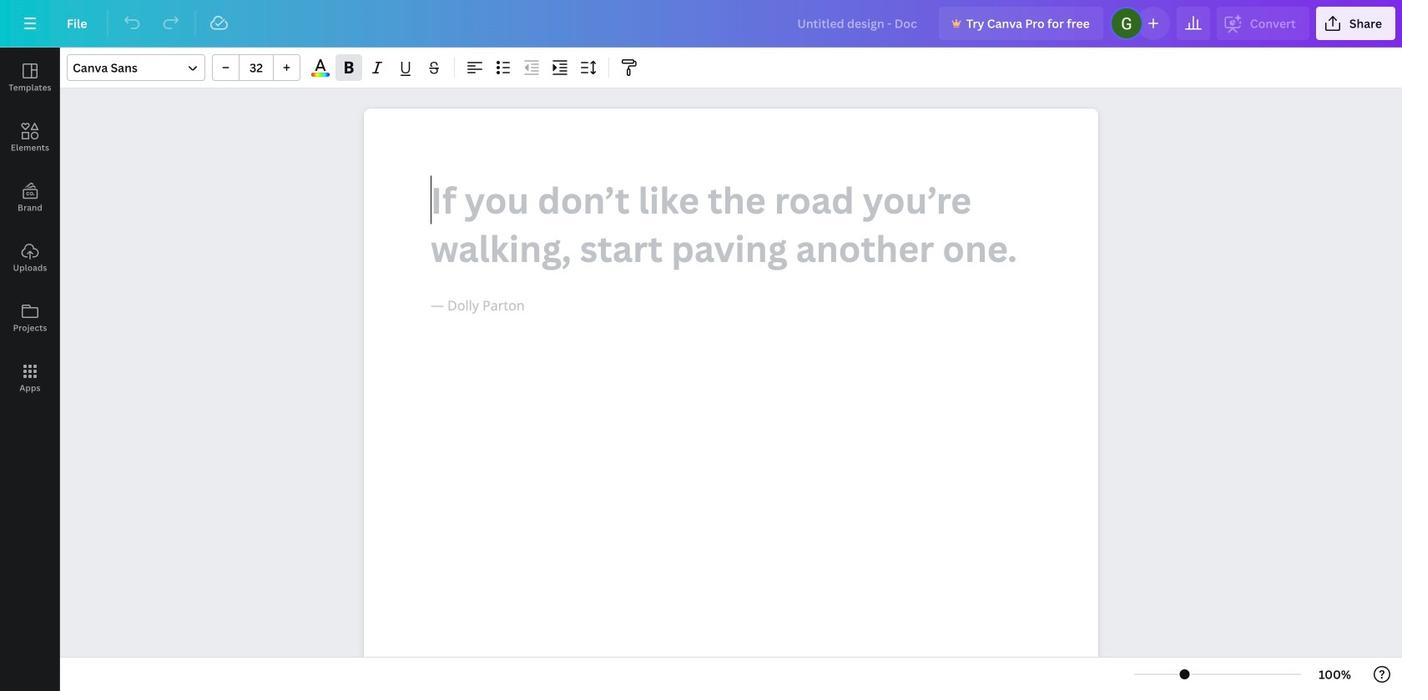 Task type: describe. For each thing, give the bounding box(es) containing it.
color range image
[[312, 73, 330, 77]]

Zoom button
[[1308, 661, 1363, 688]]



Task type: locate. For each thing, give the bounding box(es) containing it.
– – number field
[[245, 60, 268, 76]]

group
[[212, 54, 301, 81]]

side panel tab list
[[0, 48, 60, 408]]

main menu bar
[[0, 0, 1403, 48]]

None text field
[[364, 109, 1099, 691]]

Design title text field
[[784, 7, 933, 40]]



Task type: vqa. For each thing, say whether or not it's contained in the screenshot.
Try "remove background" or "brand kit" search field
no



